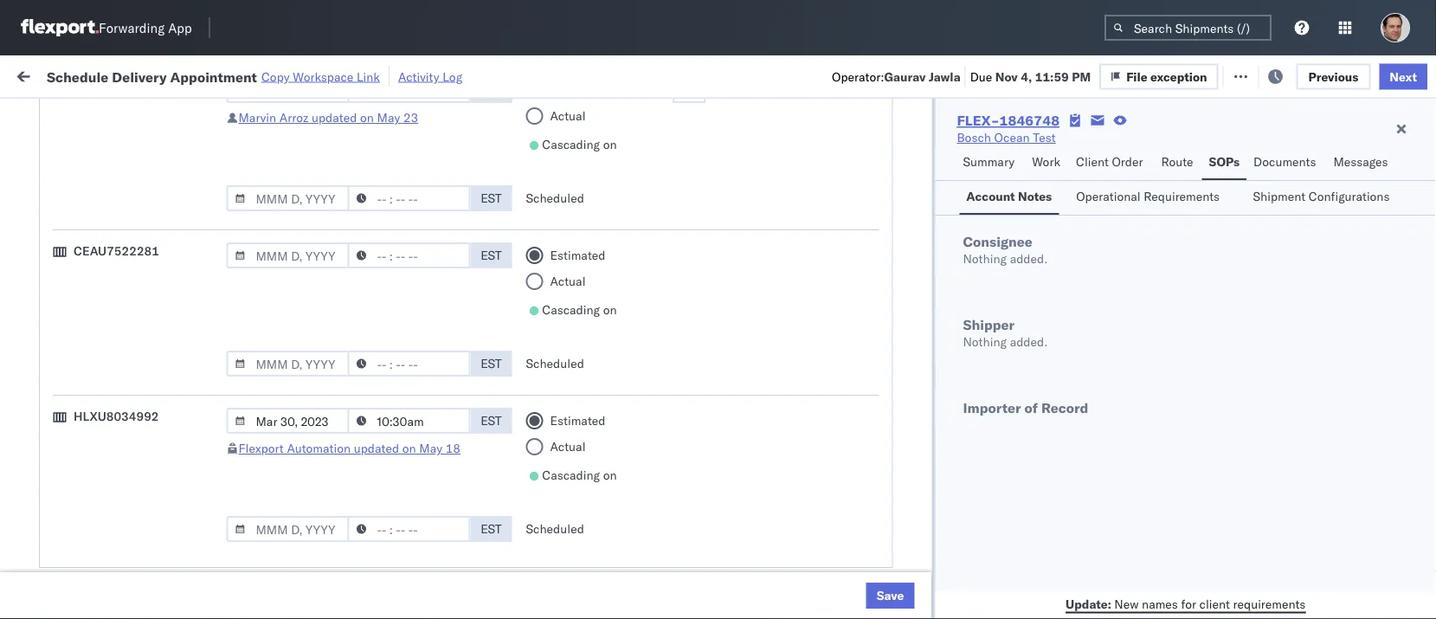 Task type: locate. For each thing, give the bounding box(es) containing it.
jan left 12,
[[367, 517, 386, 532]]

0 vertical spatial consignee
[[963, 233, 1033, 250]]

los
[[163, 164, 183, 179], [163, 202, 183, 217], [163, 278, 183, 294], [163, 355, 183, 370], [156, 431, 176, 446], [163, 507, 183, 522]]

delivery
[[112, 68, 167, 85], [94, 249, 139, 264], [94, 401, 139, 416], [87, 478, 132, 493], [94, 554, 139, 569]]

consignee down account notes button
[[963, 233, 1033, 250]]

operational
[[1077, 189, 1141, 204]]

lagerfeld right save button
[[929, 593, 980, 608]]

schedule pickup from los angeles, ca button down upload customs clearance documents button
[[40, 354, 246, 390]]

documents down upload
[[40, 334, 102, 349]]

bosch
[[957, 130, 991, 145], [642, 212, 677, 227], [755, 212, 789, 227], [642, 402, 677, 417], [755, 402, 789, 417]]

2 vertical spatial schedule delivery appointment
[[40, 554, 213, 569]]

schedule pickup from los angeles, ca down upload customs clearance documents button
[[40, 355, 233, 387]]

1 vertical spatial lagerfeld
[[929, 593, 980, 608]]

2 lagerfeld from the top
[[929, 593, 980, 608]]

test123456
[[1179, 174, 1252, 189], [1179, 212, 1252, 227]]

for
[[165, 107, 179, 120], [1182, 596, 1197, 611]]

1 omkar from the top
[[1396, 212, 1432, 227]]

from left rotterdam,
[[135, 583, 160, 598]]

added. down notes on the right top
[[1010, 251, 1048, 266]]

mmm d, yyyy text field up 8:30 at the left bottom of page
[[226, 516, 349, 542]]

0 vertical spatial mmm d, yyyy text field
[[226, 77, 349, 103]]

0 vertical spatial jan
[[367, 517, 386, 532]]

confirm up confirm delivery
[[40, 431, 84, 446]]

0 vertical spatial confirm
[[40, 431, 84, 446]]

0 horizontal spatial documents
[[40, 334, 102, 349]]

importer
[[963, 399, 1021, 416]]

0 vertical spatial schedule delivery appointment
[[40, 249, 213, 264]]

snoozed
[[358, 107, 398, 120]]

may left 23
[[377, 110, 400, 125]]

test123456 for omkar
[[1179, 212, 1252, 227]]

1 hlxu6269489, from the top
[[1159, 173, 1247, 188]]

MMM D, YYYY text field
[[226, 185, 349, 211], [226, 242, 349, 268], [226, 351, 349, 377], [226, 408, 349, 434]]

1 vertical spatial 13,
[[393, 402, 412, 417]]

1 vertical spatial due
[[551, 107, 571, 120]]

1 vertical spatial schedule delivery appointment link
[[40, 400, 213, 418]]

6 fcl from the top
[[569, 440, 591, 455]]

snoozed : no
[[358, 107, 420, 120]]

rotterdam,
[[163, 583, 225, 598]]

2 schedule pickup from los angeles, ca from the top
[[40, 202, 233, 235]]

2 vertical spatial actual
[[550, 439, 586, 454]]

2 ceau7522281, hlxu6269489, hlxu8034992 from the top
[[1067, 211, 1335, 226]]

0 vertical spatial estimated
[[550, 82, 606, 97]]

1 schedule delivery appointment link from the top
[[40, 248, 213, 265]]

netherlands
[[40, 601, 108, 616]]

flex-1846748 button
[[928, 169, 1049, 194], [928, 169, 1049, 194], [928, 207, 1049, 232], [928, 207, 1049, 232], [928, 245, 1049, 270], [928, 245, 1049, 270], [928, 284, 1049, 308], [928, 284, 1049, 308], [928, 322, 1049, 346], [928, 322, 1049, 346]]

2 mmm d, yyyy text field from the top
[[226, 242, 349, 268]]

estimated for ceau7522281
[[550, 248, 606, 263]]

1 fcl from the top
[[569, 212, 591, 227]]

0 vertical spatial test123456
[[1179, 174, 1252, 189]]

1 vertical spatial integration
[[755, 593, 815, 608]]

4 ocean fcl from the top
[[530, 364, 591, 379]]

flex-1846748 down account notes
[[956, 212, 1046, 227]]

forwarding app
[[99, 19, 192, 36]]

0 vertical spatial omkar s
[[1396, 212, 1437, 227]]

0 vertical spatial gaurav
[[885, 69, 926, 84]]

2 omkar s from the top
[[1396, 440, 1437, 455]]

1 vertical spatial gaurav
[[1396, 174, 1435, 189]]

1 added. from the top
[[1010, 251, 1048, 266]]

nov for 1st schedule pickup from los angeles, ca link from the top of the page
[[368, 174, 391, 189]]

0 vertical spatial hlxu8034992
[[1251, 173, 1335, 188]]

hlxu8034992 up confirm pickup from los angeles, ca
[[74, 409, 159, 424]]

23, down -- : -- -- text field
[[385, 440, 404, 455]]

1 pdt, from the top
[[338, 174, 365, 189]]

overdue, due soon
[[503, 107, 597, 120]]

los for 1st schedule pickup from los angeles, ca link from the top of the page
[[163, 164, 183, 179]]

1 vertical spatial cascading
[[542, 302, 600, 317]]

1 vertical spatial account
[[844, 555, 890, 570]]

schedule delivery appointment up confirm pickup from los angeles, ca
[[40, 401, 213, 416]]

0 vertical spatial pdt,
[[338, 174, 365, 189]]

marvin
[[239, 110, 276, 125]]

1 schedule delivery appointment button from the top
[[40, 248, 213, 267]]

1 - from the top
[[893, 555, 900, 570]]

schedule delivery appointment for 11:59 pm pst, dec 13, 2022
[[40, 401, 213, 416]]

lhuu7894563,
[[1067, 402, 1156, 417]]

test123456 down sops at the top
[[1179, 174, 1252, 189]]

0 vertical spatial 11:59 pm pst, dec 13, 2022
[[279, 364, 445, 379]]

2022 for confirm pickup from los angeles, ca link
[[407, 440, 437, 455]]

1 vertical spatial -
[[893, 593, 900, 608]]

schedule delivery appointment link up customs
[[40, 248, 213, 265]]

nothing down account notes button
[[963, 251, 1007, 266]]

hlxu6269489,
[[1159, 173, 1247, 188], [1159, 211, 1247, 226]]

due right jawla
[[970, 69, 992, 84]]

0 vertical spatial s
[[1435, 212, 1437, 227]]

schedule pickup from los angeles, ca link down upload customs clearance documents button
[[40, 354, 246, 388]]

1 vertical spatial 11:59 pm pdt, nov 4, 2022
[[279, 212, 438, 227]]

schedule delivery appointment
[[40, 249, 213, 264], [40, 401, 213, 416], [40, 554, 213, 569]]

s for 4:00 pm pst, dec 23, 2022
[[1435, 440, 1437, 455]]

2 test123456 from the top
[[1179, 212, 1252, 227]]

schedule delivery appointment link up schedule pickup from rotterdam, netherlands
[[40, 553, 213, 570]]

may for 18
[[419, 441, 442, 456]]

0 vertical spatial 23,
[[385, 440, 404, 455]]

1 scheduled from the top
[[526, 190, 584, 206]]

2 estimated from the top
[[550, 248, 606, 263]]

0 vertical spatial integration test account - karl lagerfeld
[[755, 555, 980, 570]]

0 horizontal spatial for
[[165, 107, 179, 120]]

nothing inside shipper nothing added.
[[963, 334, 1007, 349]]

1 13, from the top
[[393, 364, 412, 379]]

dec up "4:00 pm pst, dec 23, 2022"
[[367, 402, 390, 417]]

actual for flexport automation updated on may 18
[[550, 439, 586, 454]]

1 lagerfeld from the top
[[929, 555, 980, 570]]

1 vertical spatial gaurav 
[[1396, 250, 1437, 265]]

1 vertical spatial documents
[[40, 334, 102, 349]]

names
[[1142, 596, 1178, 611]]

4 -- : -- -- text field from the top
[[348, 351, 471, 377]]

ocean fcl for fourth schedule pickup from los angeles, ca link from the bottom
[[530, 212, 591, 227]]

delivery for 11:59 pm pdt, nov 4, 2022 "schedule delivery appointment" button
[[94, 249, 139, 264]]

1 horizontal spatial work
[[1032, 154, 1061, 169]]

1 11:59 pm pdt, nov 4, 2022 from the top
[[279, 174, 438, 189]]

3 pdt, from the top
[[338, 250, 365, 265]]

0 vertical spatial schedule delivery appointment link
[[40, 248, 213, 265]]

schedule delivery appointment button up confirm pickup from los angeles, ca
[[40, 400, 213, 420]]

1 ca from the top
[[40, 181, 56, 197]]

added. down 'shipper'
[[1010, 334, 1048, 349]]

ceau7522281, for omkar
[[1067, 211, 1156, 226]]

2 pdt, from the top
[[338, 212, 365, 227]]

sops
[[1209, 154, 1240, 169]]

ceau7522281, hlxu6269489, hlxu8034992 for gaurav
[[1067, 173, 1335, 188]]

0 vertical spatial work
[[188, 67, 218, 82]]

-- : -- -- text field for first mmm d, yyyy text field from the bottom of the page
[[348, 516, 471, 542]]

1 vertical spatial cascading on
[[542, 302, 617, 317]]

8 ocean fcl from the top
[[530, 517, 591, 532]]

2 vertical spatial 11:59 pm pdt, nov 4, 2022
[[279, 250, 438, 265]]

11:59 for "schedule delivery appointment" button associated with 11:59 pm pst, dec 13, 2022
[[279, 402, 313, 417]]

consignee up save
[[835, 517, 893, 532]]

1 vertical spatial 2023
[[404, 555, 434, 570]]

updated right the arroz
[[312, 110, 357, 125]]

0 horizontal spatial consignee
[[835, 517, 893, 532]]

1 vertical spatial test123456
[[1179, 212, 1252, 227]]

documents up shipment
[[1254, 154, 1317, 169]]

flex-1846748 for the upload customs clearance documents link
[[956, 326, 1046, 341]]

2 vertical spatial schedule delivery appointment button
[[40, 553, 213, 572]]

23, down 12,
[[382, 555, 401, 570]]

2 vertical spatial cascading
[[542, 468, 600, 483]]

1 vertical spatial actual
[[550, 274, 586, 289]]

ceau7522281, hlxu6269489, hlxu8034992
[[1067, 173, 1335, 188], [1067, 211, 1335, 226]]

import work button
[[146, 67, 218, 82]]

2 fcl from the top
[[569, 250, 591, 265]]

2 vertical spatial schedule delivery appointment link
[[40, 553, 213, 570]]

0 vertical spatial nothing
[[963, 251, 1007, 266]]

angeles, for 2nd schedule pickup from los angeles, ca link from the bottom of the page
[[186, 355, 233, 370]]

schedule delivery appointment button for 11:59 pm pdt, nov 4, 2022
[[40, 248, 213, 267]]

1 11:59 pm pst, dec 13, 2022 from the top
[[279, 364, 445, 379]]

upload customs clearance documents button
[[40, 316, 246, 352]]

3 ocean fcl from the top
[[530, 288, 591, 303]]

1 horizontal spatial due
[[970, 69, 992, 84]]

2022 for schedule delivery appointment link related to 11:59 pm pdt, nov 4, 2022
[[408, 250, 438, 265]]

karl for schedule pickup from rotterdam, netherlands
[[904, 593, 926, 608]]

import work
[[146, 67, 218, 82]]

3 schedule delivery appointment from the top
[[40, 554, 213, 569]]

1 vertical spatial may
[[419, 441, 442, 456]]

4 resize handle column header from the left
[[613, 134, 634, 619]]

2 schedule pickup from los angeles, ca button from the top
[[40, 201, 246, 238]]

2022 for 2nd schedule pickup from los angeles, ca link from the bottom of the page
[[414, 364, 445, 379]]

delivery for first "schedule delivery appointment" button from the bottom
[[94, 554, 139, 569]]

lagerfeld up flex-2130387
[[929, 555, 980, 570]]

cascading on for flexport automation updated on may 18
[[542, 468, 617, 483]]

1 vertical spatial schedule delivery appointment button
[[40, 400, 213, 420]]

customs
[[82, 316, 131, 332]]

0 vertical spatial lagerfeld
[[929, 555, 980, 570]]

2 ocean fcl from the top
[[530, 250, 591, 265]]

updated for arroz
[[312, 110, 357, 125]]

numbers inside container numbers
[[1067, 149, 1110, 161]]

2 11:59 pm pdt, nov 4, 2022 from the top
[[279, 212, 438, 227]]

2023 right 12,
[[411, 517, 441, 532]]

1 horizontal spatial numbers
[[1242, 142, 1285, 155]]

lagerfeld
[[929, 555, 980, 570], [929, 593, 980, 608]]

MMM D, YYYY text field
[[226, 77, 349, 103], [226, 516, 349, 542]]

0 vertical spatial ceau7522281, hlxu6269489, hlxu8034992
[[1067, 173, 1335, 188]]

1 confirm from the top
[[40, 431, 84, 446]]

gaurav
[[885, 69, 926, 84], [1396, 174, 1435, 189], [1396, 250, 1435, 265]]

2023 down 12,
[[404, 555, 434, 570]]

delivery up confirm pickup from los angeles, ca
[[94, 401, 139, 416]]

ceau7522281, up operational on the right of page
[[1067, 173, 1156, 188]]

Search Work text field
[[855, 62, 1044, 88]]

work,
[[182, 107, 209, 120]]

mmm d, yyyy text field up progress
[[226, 77, 349, 103]]

hlxu6269489, for gaurav 
[[1159, 173, 1247, 188]]

flex
[[928, 142, 948, 155]]

pst, for bookings
[[338, 517, 364, 532]]

cascading for marvin arroz updated on may 23
[[542, 137, 600, 152]]

added. for shipper
[[1010, 334, 1048, 349]]

0 vertical spatial added.
[[1010, 251, 1048, 266]]

scheduled for marvin arroz updated on may 23
[[526, 190, 584, 206]]

0 vertical spatial schedule delivery appointment button
[[40, 248, 213, 267]]

hlxu6269489, up requirements
[[1159, 173, 1247, 188]]

pickup down workitem button
[[94, 164, 132, 179]]

3 scheduled from the top
[[526, 521, 584, 536]]

requirements
[[1144, 189, 1220, 204]]

1 vertical spatial for
[[1182, 596, 1197, 611]]

8:30 pm pst, jan 23, 2023
[[279, 555, 434, 570]]

schedule pickup from los angeles, ca up ceau7522281
[[40, 202, 233, 235]]

3 schedule pickup from los angeles, ca from the top
[[40, 278, 233, 311]]

1 vertical spatial schedule delivery appointment
[[40, 401, 213, 416]]

11:59 for fifth 'schedule pickup from los angeles, ca' button from the bottom of the page
[[279, 174, 313, 189]]

0 vertical spatial integration
[[755, 555, 815, 570]]

work right import
[[188, 67, 218, 82]]

2130387
[[993, 593, 1046, 608]]

dec up -- : -- -- text field
[[367, 364, 390, 379]]

1 cascading from the top
[[542, 137, 600, 152]]

1 vertical spatial s
[[1435, 440, 1437, 455]]

2 vertical spatial dec
[[360, 440, 382, 455]]

bookings
[[755, 517, 806, 532]]

flex-1846748 for 1st schedule pickup from los angeles, ca link from the top of the page
[[956, 174, 1046, 189]]

confirm
[[40, 431, 84, 446], [40, 478, 84, 493]]

1 vertical spatial karl
[[904, 593, 926, 608]]

0 vertical spatial may
[[377, 110, 400, 125]]

schedule delivery appointment button up schedule pickup from rotterdam, netherlands
[[40, 553, 213, 572]]

pst, up -- : -- -- text field
[[338, 364, 364, 379]]

2 confirm from the top
[[40, 478, 84, 493]]

flex-1846748 for schedule delivery appointment link related to 11:59 pm pdt, nov 4, 2022
[[956, 250, 1046, 265]]

0 vertical spatial omkar
[[1396, 212, 1432, 227]]

ceau7522281, hlxu6269489, hlxu8034992 up requirements
[[1067, 173, 1335, 188]]

schedule pickup from rotterdam, netherlands link
[[40, 582, 246, 617]]

delivery down confirm pickup from los angeles, ca
[[87, 478, 132, 493]]

2 vertical spatial pdt,
[[338, 250, 365, 265]]

flexport. image
[[21, 19, 99, 36]]

1 horizontal spatial may
[[419, 441, 442, 456]]

2 resize handle column header from the left
[[440, 134, 461, 619]]

resize handle column header
[[248, 134, 268, 619], [440, 134, 461, 619], [500, 134, 521, 619], [613, 134, 634, 619], [726, 134, 746, 619], [899, 134, 920, 619], [1037, 134, 1058, 619], [1150, 134, 1171, 619], [1366, 134, 1387, 619], [1405, 134, 1426, 619]]

1 vertical spatial omkar
[[1396, 440, 1432, 455]]

5 ocean fcl from the top
[[530, 402, 591, 417]]

1 schedule pickup from los angeles, ca button from the top
[[40, 163, 246, 200]]

7 resize handle column header from the left
[[1037, 134, 1058, 619]]

omkar
[[1396, 212, 1432, 227], [1396, 440, 1432, 455]]

from inside schedule pickup from rotterdam, netherlands
[[135, 583, 160, 598]]

1 integration test account - karl lagerfeld from the top
[[755, 555, 980, 570]]

4 schedule pickup from los angeles, ca from the top
[[40, 355, 233, 387]]

2 omkar from the top
[[1396, 440, 1432, 455]]

2 karl from the top
[[904, 593, 926, 608]]

11:59 pm pst, dec 13, 2022 for schedule pickup from los angeles, ca
[[279, 364, 445, 379]]

numbers down container
[[1067, 149, 1110, 161]]

1 nothing from the top
[[963, 251, 1007, 266]]

pickup up netherlands
[[94, 583, 132, 598]]

1 vertical spatial ceau7522281,
[[1067, 211, 1156, 226]]

added. inside consignee nothing added.
[[1010, 251, 1048, 266]]

schedule pickup from los angeles, ca button down confirm delivery button at bottom
[[40, 506, 246, 542]]

flexport
[[239, 441, 284, 456]]

11:59 pm pdt, nov 4, 2022 for fourth schedule pickup from los angeles, ca link from the bottom
[[279, 212, 438, 227]]

route
[[1161, 154, 1194, 169]]

1 horizontal spatial for
[[1182, 596, 1197, 611]]

1 vertical spatial scheduled
[[526, 356, 584, 371]]

flex-1889466 button
[[928, 398, 1049, 422], [928, 398, 1049, 422]]

dec down -- : -- -- text field
[[360, 440, 382, 455]]

schedule pickup from los angeles, ca link down workitem button
[[40, 163, 246, 198]]

from up confirm delivery
[[128, 431, 153, 446]]

for left work,
[[165, 107, 179, 120]]

-- : -- -- text field for second mmm d, yyyy text box from the bottom of the page
[[348, 351, 471, 377]]

integration for schedule pickup from rotterdam, netherlands
[[755, 593, 815, 608]]

exception
[[1166, 67, 1222, 82], [1151, 69, 1208, 84]]

pst, up flexport automation updated on may 18 button
[[338, 402, 364, 417]]

11:59 pm pst, dec 13, 2022 up -- : -- -- text field
[[279, 364, 445, 379]]

numbers right sops at the top
[[1242, 142, 1285, 155]]

schedule pickup from los angeles, ca link up ceau7522281
[[40, 201, 246, 236]]

ceau7522281,
[[1067, 173, 1156, 188], [1067, 211, 1156, 226]]

karl for schedule delivery appointment
[[904, 555, 926, 570]]

schedule pickup from los angeles, ca button up ceau7522281
[[40, 201, 246, 238]]

pickup down ceau7522281
[[94, 278, 132, 294]]

flex-1846748 up importer
[[956, 326, 1046, 341]]

pst, up 8:30 pm pst, jan 23, 2023
[[338, 517, 364, 532]]

1 vertical spatial mmm d, yyyy text field
[[226, 516, 349, 542]]

2 nothing from the top
[[963, 334, 1007, 349]]

pickup up confirm delivery
[[87, 431, 125, 446]]

8 fcl from the top
[[569, 517, 591, 532]]

integration test account - karl lagerfeld for schedule pickup from rotterdam, netherlands
[[755, 593, 980, 608]]

0 vertical spatial updated
[[312, 110, 357, 125]]

schedule delivery appointment button for 11:59 pm pst, dec 13, 2022
[[40, 400, 213, 420]]

0 horizontal spatial may
[[377, 110, 400, 125]]

jan down 11:59 pm pst, jan 12, 2023
[[360, 555, 379, 570]]

3 estimated from the top
[[550, 413, 606, 428]]

2 gaurav  from the top
[[1396, 250, 1437, 265]]

s
[[1435, 212, 1437, 227], [1435, 440, 1437, 455]]

nov
[[996, 69, 1018, 84], [368, 174, 391, 189], [368, 212, 391, 227], [368, 250, 391, 265]]

schedule delivery appointment link for 11:59 pm pdt, nov 4, 2022
[[40, 248, 213, 265]]

added. for consignee
[[1010, 251, 1048, 266]]

app
[[168, 19, 192, 36]]

0 vertical spatial actual
[[550, 108, 586, 123]]

1 vertical spatial jan
[[360, 555, 379, 570]]

1 vertical spatial omkar s
[[1396, 440, 1437, 455]]

1 ceau7522281, hlxu6269489, hlxu8034992 from the top
[[1067, 173, 1335, 188]]

schedule delivery appointment button
[[40, 248, 213, 267], [40, 400, 213, 420], [40, 553, 213, 572]]

nothing for consignee
[[963, 251, 1007, 266]]

1 vertical spatial 11:59 pm pst, dec 13, 2022
[[279, 402, 445, 417]]

container numbers button
[[1058, 131, 1153, 162]]

schedule pickup from los angeles, ca link down confirm delivery button at bottom
[[40, 506, 246, 541]]

0 vertical spatial documents
[[1254, 154, 1317, 169]]

1 vertical spatial work
[[1032, 154, 1061, 169]]

1 horizontal spatial consignee
[[963, 233, 1033, 250]]

8 resize handle column header from the left
[[1150, 134, 1171, 619]]

schedule pickup from los angeles, ca link up "clearance"
[[40, 278, 246, 312]]

reset
[[715, 67, 747, 82]]

gaurav 
[[1396, 174, 1437, 189], [1396, 250, 1437, 265]]

11:59 for fifth 'schedule pickup from los angeles, ca' button
[[279, 517, 313, 532]]

ca inside confirm pickup from los angeles, ca
[[40, 448, 56, 463]]

nothing down 'shipper'
[[963, 334, 1007, 349]]

schedule pickup from los angeles, ca
[[40, 164, 233, 197], [40, 202, 233, 235], [40, 278, 233, 311], [40, 355, 233, 387], [40, 507, 233, 539]]

jawla
[[929, 69, 961, 84]]

6 ocean fcl from the top
[[530, 440, 591, 455]]

batch
[[1340, 67, 1374, 82]]

9 ocean fcl from the top
[[530, 555, 591, 570]]

ceau7522281, down operational on the right of page
[[1067, 211, 1156, 226]]

2 - from the top
[[893, 593, 900, 608]]

2 hlxu6269489, from the top
[[1159, 211, 1247, 226]]

los for 2nd schedule pickup from los angeles, ca link from the bottom of the page
[[163, 355, 183, 370]]

from up "clearance"
[[135, 278, 160, 294]]

delivery for confirm delivery button at bottom
[[87, 478, 132, 493]]

integration test account - karl lagerfeld for schedule delivery appointment
[[755, 555, 980, 570]]

jan for 23,
[[360, 555, 379, 570]]

0 vertical spatial hlxu6269489,
[[1159, 173, 1247, 188]]

schedule pickup from los angeles, ca up "clearance"
[[40, 278, 233, 311]]

test123456 down requirements
[[1179, 212, 1252, 227]]

ready
[[132, 107, 162, 120]]

karl up save
[[904, 555, 926, 570]]

ocean fcl for confirm pickup from los angeles, ca link
[[530, 440, 591, 455]]

maeu9408431
[[1179, 593, 1267, 608]]

3 cascading on from the top
[[542, 468, 617, 483]]

ocean fcl for 2nd schedule pickup from los angeles, ca link from the bottom of the page
[[530, 364, 591, 379]]

schedule delivery appointment link
[[40, 248, 213, 265], [40, 400, 213, 418], [40, 553, 213, 570]]

nothing for shipper
[[963, 334, 1007, 349]]

schedule pickup from los angeles, ca for 1st schedule pickup from los angeles, ca link from the top of the page
[[40, 164, 233, 197]]

by:
[[63, 106, 79, 121]]

1 horizontal spatial documents
[[1254, 154, 1317, 169]]

0 vertical spatial dec
[[367, 364, 390, 379]]

flex-1846748
[[957, 112, 1060, 129], [956, 174, 1046, 189], [956, 212, 1046, 227], [956, 250, 1046, 265], [956, 288, 1046, 303], [956, 326, 1046, 341]]

schedule delivery appointment link up confirm pickup from los angeles, ca
[[40, 400, 213, 418]]

angeles,
[[186, 164, 233, 179], [186, 202, 233, 217], [186, 278, 233, 294], [186, 355, 233, 370], [179, 431, 226, 446], [186, 507, 233, 522]]

0 vertical spatial ceau7522281,
[[1067, 173, 1156, 188]]

5 -- : -- -- text field from the top
[[348, 516, 471, 542]]

work up notes on the right top
[[1032, 154, 1061, 169]]

2 vertical spatial gaurav
[[1396, 250, 1435, 265]]

fcl for confirm pickup from los angeles, ca link
[[569, 440, 591, 455]]

3 mmm d, yyyy text field from the top
[[226, 351, 349, 377]]

shipper nothing added.
[[963, 316, 1048, 349]]

hlxu8034992 down shipment
[[1251, 211, 1335, 226]]

update: new names for client requirements
[[1066, 596, 1306, 611]]

filters
[[810, 67, 845, 82]]

from inside confirm pickup from los angeles, ca
[[128, 431, 153, 446]]

delivery up customs
[[94, 249, 139, 264]]

pickup down the upload customs clearance documents
[[94, 355, 132, 370]]

fcl for fourth schedule pickup from los angeles, ca link from the bottom
[[569, 212, 591, 227]]

added. inside shipper nothing added.
[[1010, 334, 1048, 349]]

0 horizontal spatial due
[[551, 107, 571, 120]]

0 horizontal spatial numbers
[[1067, 149, 1110, 161]]

5 schedule pickup from los angeles, ca from the top
[[40, 507, 233, 539]]

4 ca from the top
[[40, 372, 56, 387]]

delivery up schedule pickup from rotterdam, netherlands
[[94, 554, 139, 569]]

2022 for fourth schedule pickup from los angeles, ca link from the bottom
[[408, 212, 438, 227]]

5 ca from the top
[[40, 448, 56, 463]]

for left client
[[1182, 596, 1197, 611]]

1 vertical spatial hlxu6269489,
[[1159, 211, 1247, 226]]

3 schedule pickup from los angeles, ca button from the top
[[40, 278, 246, 314]]

confirm inside confirm pickup from los angeles, ca
[[40, 431, 84, 446]]

flex-1846748 up flex id button at top
[[957, 112, 1060, 129]]

2 est from the top
[[481, 190, 502, 206]]

pst, down 11:59 pm pst, jan 12, 2023
[[330, 555, 357, 570]]

schedule delivery appointment button up customs
[[40, 248, 213, 267]]

ceau7522281, hlxu6269489, hlxu8034992 down requirements
[[1067, 211, 1335, 226]]

13, up -- : -- -- text field
[[393, 364, 412, 379]]

schedule delivery appointment up schedule pickup from rotterdam, netherlands
[[40, 554, 213, 569]]

schedule pickup from los angeles, ca down workitem button
[[40, 164, 233, 197]]

lhuu7894563, uetu5238478
[[1067, 402, 1244, 417]]

-- : -- -- text field for first mmm d, yyyy text box from the top of the page
[[348, 185, 471, 211]]

clearance
[[134, 316, 190, 332]]

2 11:59 pm pst, dec 13, 2022 from the top
[[279, 402, 445, 417]]

1 vertical spatial integration test account - karl lagerfeld
[[755, 593, 980, 608]]

:
[[398, 107, 402, 120]]

11:59 pm pdt, nov 4, 2022 for schedule delivery appointment link related to 11:59 pm pdt, nov 4, 2022
[[279, 250, 438, 265]]

3 11:59 pm pdt, nov 4, 2022 from the top
[[279, 250, 438, 265]]

fcl
[[569, 212, 591, 227], [569, 250, 591, 265], [569, 288, 591, 303], [569, 364, 591, 379], [569, 402, 591, 417], [569, 440, 591, 455], [569, 478, 591, 494], [569, 517, 591, 532], [569, 555, 591, 570]]

0 vertical spatial for
[[165, 107, 179, 120]]

ocean
[[995, 130, 1030, 145], [530, 212, 565, 227], [680, 212, 715, 227], [792, 212, 828, 227], [530, 250, 565, 265], [530, 288, 565, 303], [530, 364, 565, 379], [530, 402, 565, 417], [680, 402, 715, 417], [792, 402, 828, 417], [530, 440, 565, 455], [530, 478, 565, 494], [530, 517, 565, 532], [530, 555, 565, 570]]

nothing inside consignee nothing added.
[[963, 251, 1007, 266]]

due left soon
[[551, 107, 571, 120]]

omkar s for 11:59 pm pdt, nov 4, 2022
[[1396, 212, 1437, 227]]

flexport automation updated on may 18 button
[[239, 441, 461, 456]]

0 vertical spatial 2023
[[411, 517, 441, 532]]

1 vertical spatial confirm
[[40, 478, 84, 493]]

angeles, inside confirm pickup from los angeles, ca
[[179, 431, 226, 446]]

1 vertical spatial nothing
[[963, 334, 1007, 349]]

1846748
[[1000, 112, 1060, 129], [993, 174, 1046, 189], [993, 212, 1046, 227], [993, 250, 1046, 265], [993, 288, 1046, 303], [993, 326, 1046, 341]]

estimated
[[550, 82, 606, 97], [550, 248, 606, 263], [550, 413, 606, 428]]

ocean fcl for schedule delivery appointment link related to 11:59 pm pdt, nov 4, 2022
[[530, 250, 591, 265]]

12,
[[389, 517, 408, 532]]

may left 18
[[419, 441, 442, 456]]

activity log
[[398, 69, 463, 84]]

0 vertical spatial scheduled
[[526, 190, 584, 206]]

11:59 pm pst, dec 13, 2022 up "4:00 pm pst, dec 23, 2022"
[[279, 402, 445, 417]]

0 vertical spatial 11:59 pm pdt, nov 4, 2022
[[279, 174, 438, 189]]

schedule pickup from los angeles, ca button up "clearance"
[[40, 278, 246, 314]]

flex-1846748 for fourth schedule pickup from los angeles, ca link from the bottom
[[956, 212, 1046, 227]]

2 vertical spatial scheduled
[[526, 521, 584, 536]]

2 vertical spatial cascading on
[[542, 468, 617, 483]]

1 omkar s from the top
[[1396, 212, 1437, 227]]

0 vertical spatial karl
[[904, 555, 926, 570]]

23
[[403, 110, 418, 125]]

from up ceau7522281
[[135, 202, 160, 217]]

schedule inside schedule pickup from rotterdam, netherlands
[[40, 583, 91, 598]]

2 -- : -- -- text field from the top
[[348, 185, 471, 211]]

los for fourth schedule pickup from los angeles, ca link from the bottom
[[163, 202, 183, 217]]

1 actual from the top
[[550, 108, 586, 123]]

jaehyun
[[1396, 555, 1437, 570]]

- for schedule pickup from rotterdam, netherlands
[[893, 593, 900, 608]]

shipment
[[1253, 189, 1306, 204]]

1 mmm d, yyyy text field from the top
[[226, 77, 349, 103]]

1 schedule delivery appointment from the top
[[40, 249, 213, 264]]

1 test123456 from the top
[[1179, 174, 1252, 189]]

schedule pickup from los angeles, ca down confirm delivery button at bottom
[[40, 507, 233, 539]]

my
[[17, 63, 45, 87]]

1 vertical spatial added.
[[1010, 334, 1048, 349]]

0 vertical spatial due
[[970, 69, 992, 84]]

2 schedule pickup from los angeles, ca link from the top
[[40, 201, 246, 236]]

2 s from the top
[[1435, 440, 1437, 455]]

10 resize handle column header from the left
[[1405, 134, 1426, 619]]

los inside confirm pickup from los angeles, ca
[[156, 431, 176, 446]]

-- : -- -- text field
[[348, 77, 471, 103], [348, 185, 471, 211], [348, 242, 471, 268], [348, 351, 471, 377], [348, 516, 471, 542]]

flex-1846748 down summary
[[956, 174, 1046, 189]]

work inside button
[[1032, 154, 1061, 169]]

0 vertical spatial cascading on
[[542, 137, 617, 152]]

may
[[377, 110, 400, 125], [419, 441, 442, 456]]

1 vertical spatial pdt,
[[338, 212, 365, 227]]

1 ocean fcl from the top
[[530, 212, 591, 227]]

flex-1889466
[[956, 402, 1046, 417]]

schedule delivery appointment up customs
[[40, 249, 213, 264]]

from
[[135, 164, 160, 179], [135, 202, 160, 217], [135, 278, 160, 294], [135, 355, 160, 370], [128, 431, 153, 446], [135, 507, 160, 522], [135, 583, 160, 598]]



Task type: describe. For each thing, give the bounding box(es) containing it.
gaurav  for schedule delivery appointment
[[1396, 250, 1437, 265]]

2022 for schedule delivery appointment link related to 11:59 pm pst, dec 13, 2022
[[414, 402, 445, 417]]

confirm for confirm delivery
[[40, 478, 84, 493]]

689 at risk
[[337, 67, 397, 82]]

previous
[[1309, 69, 1359, 84]]

3 resize handle column header from the left
[[500, 134, 521, 619]]

summary button
[[956, 146, 1025, 180]]

1 est from the top
[[481, 82, 502, 97]]

numbers for container numbers
[[1067, 149, 1110, 161]]

operator:
[[832, 69, 885, 84]]

bosch ocean test link
[[957, 129, 1056, 146]]

route button
[[1155, 146, 1202, 180]]

batch action
[[1340, 67, 1415, 82]]

11:59 for second 'schedule pickup from los angeles, ca' button from the bottom of the page
[[279, 364, 313, 379]]

arroz
[[279, 110, 309, 125]]

3 schedule pickup from los angeles, ca link from the top
[[40, 278, 246, 312]]

to
[[750, 67, 762, 82]]

23, for dec
[[385, 440, 404, 455]]

save button
[[866, 583, 915, 609]]

messages button
[[1327, 146, 1398, 180]]

operational requirements
[[1077, 189, 1220, 204]]

schedule pickup from rotterdam, netherlands
[[40, 583, 225, 616]]

sops button
[[1202, 146, 1247, 180]]

flex-1846748 up 'shipper'
[[956, 288, 1046, 303]]

pickup down confirm delivery button at bottom
[[94, 507, 132, 522]]

mbl/mawb
[[1179, 142, 1240, 155]]

2023 for 8:30 pm pst, jan 23, 2023
[[404, 555, 434, 570]]

progress
[[270, 107, 313, 120]]

fcl for schedule delivery appointment link related to 11:59 pm pdt, nov 4, 2022
[[569, 250, 591, 265]]

pdt, for schedule delivery appointment link related to 11:59 pm pdt, nov 4, 2022
[[338, 250, 365, 265]]

operator
[[1396, 142, 1437, 155]]

-- : -- -- text field
[[348, 408, 471, 434]]

1 resize handle column header from the left
[[248, 134, 268, 619]]

next
[[1390, 69, 1417, 84]]

client order
[[1076, 154, 1143, 169]]

4 schedule pickup from los angeles, ca link from the top
[[40, 354, 246, 388]]

fcl for 1st schedule pickup from los angeles, ca link from the bottom
[[569, 517, 591, 532]]

mode
[[530, 142, 557, 155]]

filtered by:
[[17, 106, 79, 121]]

documents inside documents button
[[1254, 154, 1317, 169]]

ready for work, blocked, in progress
[[132, 107, 313, 120]]

2 mmm d, yyyy text field from the top
[[226, 516, 349, 542]]

copy workspace link button
[[261, 69, 380, 84]]

appointment up ready for work, blocked, in progress
[[170, 68, 257, 85]]

hlxu8034992 for omkar
[[1251, 211, 1335, 226]]

confirm pickup from los angeles, ca link
[[40, 430, 246, 465]]

track
[[459, 67, 487, 82]]

11:59 pm pst, jan 12, 2023
[[279, 517, 441, 532]]

pickup inside confirm pickup from los angeles, ca
[[87, 431, 125, 446]]

requirements
[[1234, 596, 1306, 611]]

test123456 for gaurav
[[1179, 174, 1252, 189]]

3 ca from the top
[[40, 296, 56, 311]]

jan for 12,
[[367, 517, 386, 532]]

batch action button
[[1313, 62, 1427, 88]]

pst, for integration
[[330, 555, 357, 570]]

los for third schedule pickup from los angeles, ca link from the bottom of the page
[[163, 278, 183, 294]]

Search Shipments (/) text field
[[1105, 15, 1272, 41]]

0 horizontal spatial work
[[188, 67, 218, 82]]

integration for schedule delivery appointment
[[755, 555, 815, 570]]

documents inside the upload customs clearance documents
[[40, 334, 102, 349]]

ceau7522281, hlxu6269489, hlxu8034992 for omkar
[[1067, 211, 1335, 226]]

flex id
[[928, 142, 961, 155]]

ceau7522281, for gaurav
[[1067, 173, 1156, 188]]

los for confirm pickup from los angeles, ca link
[[156, 431, 176, 446]]

lagerfeld for schedule pickup from rotterdam, netherlands
[[929, 593, 980, 608]]

consignee inside consignee nothing added.
[[963, 233, 1033, 250]]

schedule pickup from rotterdam, netherlands button
[[40, 582, 246, 619]]

23, for jan
[[382, 555, 401, 570]]

from down confirm pickup from los angeles, ca button
[[135, 507, 160, 522]]

gvcu5265864
[[1067, 592, 1152, 607]]

activity
[[398, 69, 440, 84]]

work
[[50, 63, 94, 87]]

in
[[258, 107, 268, 120]]

marvin arroz updated on may 23 button
[[239, 110, 418, 125]]

container
[[1067, 135, 1113, 148]]

confirm delivery link
[[40, 477, 132, 494]]

save
[[877, 588, 904, 603]]

angeles, for confirm pickup from los angeles, ca link
[[179, 431, 226, 446]]

- for schedule delivery appointment
[[893, 555, 900, 570]]

new
[[1115, 596, 1139, 611]]

2 cascading on from the top
[[542, 302, 617, 317]]

pdt, for fourth schedule pickup from los angeles, ca link from the bottom
[[338, 212, 365, 227]]

gaurav for schedule pickup from los angeles, ca
[[1396, 174, 1435, 189]]

5 resize handle column header from the left
[[726, 134, 746, 619]]

11:59 for 11:59 pm pdt, nov 4, 2022 "schedule delivery appointment" button
[[279, 250, 313, 265]]

1 estimated from the top
[[550, 82, 606, 97]]

reset to default filters button
[[704, 62, 855, 88]]

confirm pickup from los angeles, ca button
[[40, 430, 246, 466]]

from down workitem button
[[135, 164, 160, 179]]

dec for schedule pickup from los angeles, ca
[[367, 364, 390, 379]]

180
[[417, 67, 439, 82]]

appointment up "clearance"
[[142, 249, 213, 264]]

log
[[443, 69, 463, 84]]

marvin arroz updated on may 23
[[239, 110, 418, 125]]

scheduled for flexport automation updated on may 18
[[526, 521, 584, 536]]

gaurav  for schedule pickup from los angeles, ca
[[1396, 174, 1437, 189]]

13, for schedule pickup from los angeles, ca
[[393, 364, 412, 379]]

pickup inside schedule pickup from rotterdam, netherlands
[[94, 583, 132, 598]]

shipper
[[963, 316, 1015, 333]]

4 schedule pickup from los angeles, ca button from the top
[[40, 354, 246, 390]]

3 fcl from the top
[[569, 288, 591, 303]]

omkar s for 4:00 pm pst, dec 23, 2022
[[1396, 440, 1437, 455]]

2 cascading from the top
[[542, 302, 600, 317]]

4:00 pm pst, dec 23, 2022
[[279, 440, 437, 455]]

record
[[1042, 399, 1089, 416]]

omkar for 4:00 pm pst, dec 23, 2022
[[1396, 440, 1432, 455]]

may for 23
[[377, 110, 400, 125]]

2 vertical spatial hlxu8034992
[[74, 409, 159, 424]]

s for 11:59 pm pdt, nov 4, 2022
[[1435, 212, 1437, 227]]

ocean fcl for schedule delivery appointment link related to 11:59 pm pst, dec 13, 2022
[[530, 402, 591, 417]]

blocked,
[[212, 107, 255, 120]]

pdt, for 1st schedule pickup from los angeles, ca link from the top of the page
[[338, 174, 365, 189]]

11:59 for fourth 'schedule pickup from los angeles, ca' button from the bottom
[[279, 212, 313, 227]]

workspace
[[293, 69, 354, 84]]

3 est from the top
[[481, 248, 502, 263]]

schedule delivery appointment link for 11:59 pm pst, dec 13, 2022
[[40, 400, 213, 418]]

pst, right 4:00
[[330, 440, 357, 455]]

2 ca from the top
[[40, 220, 56, 235]]

los for 1st schedule pickup from los angeles, ca link from the bottom
[[163, 507, 183, 522]]

risk
[[377, 67, 397, 82]]

9 resize handle column header from the left
[[1366, 134, 1387, 619]]

pst, for bosch
[[338, 402, 364, 417]]

account for schedule pickup from rotterdam, netherlands
[[844, 593, 890, 608]]

2022 for 1st schedule pickup from los angeles, ca link from the top of the page
[[408, 174, 438, 189]]

workitem button
[[10, 138, 251, 155]]

7 fcl from the top
[[569, 478, 591, 494]]

11:59 pm pdt, nov 4, 2022 for 1st schedule pickup from los angeles, ca link from the top of the page
[[279, 174, 438, 189]]

6 est from the top
[[481, 521, 502, 536]]

1 vertical spatial consignee
[[835, 517, 893, 532]]

upload customs clearance documents link
[[40, 316, 246, 350]]

filtered
[[17, 106, 59, 121]]

angeles, for 1st schedule pickup from los angeles, ca link from the bottom
[[186, 507, 233, 522]]

workitem
[[19, 142, 64, 155]]

message
[[251, 67, 300, 82]]

1 schedule pickup from los angeles, ca link from the top
[[40, 163, 246, 198]]

upload
[[40, 316, 79, 332]]

account inside account notes button
[[967, 189, 1015, 204]]

4 est from the top
[[481, 356, 502, 371]]

lagerfeld for schedule delivery appointment
[[929, 555, 980, 570]]

nov for fourth schedule pickup from los angeles, ca link from the bottom
[[368, 212, 391, 227]]

cascading for flexport automation updated on may 18
[[542, 468, 600, 483]]

message (0)
[[251, 67, 322, 82]]

5 est from the top
[[481, 413, 502, 428]]

previous button
[[1297, 63, 1371, 89]]

omkar for 11:59 pm pdt, nov 4, 2022
[[1396, 212, 1432, 227]]

from down upload customs clearance documents button
[[135, 355, 160, 370]]

account notes
[[967, 189, 1052, 204]]

5 schedule pickup from los angeles, ca button from the top
[[40, 506, 246, 542]]

18
[[446, 441, 461, 456]]

actions
[[1385, 142, 1420, 155]]

cascading on for marvin arroz updated on may 23
[[542, 137, 617, 152]]

6 ca from the top
[[40, 524, 56, 539]]

dec for schedule delivery appointment
[[367, 402, 390, 417]]

documents button
[[1247, 146, 1327, 180]]

4 mmm d, yyyy text field from the top
[[226, 408, 349, 434]]

3 schedule delivery appointment link from the top
[[40, 553, 213, 570]]

confirm pickup from los angeles, ca
[[40, 431, 226, 463]]

3 schedule delivery appointment button from the top
[[40, 553, 213, 572]]

angeles, for 1st schedule pickup from los angeles, ca link from the top of the page
[[186, 164, 233, 179]]

appointment up rotterdam,
[[142, 554, 213, 569]]

fcl for schedule delivery appointment link related to 11:59 pm pst, dec 13, 2022
[[569, 402, 591, 417]]

schedule pickup from los angeles, ca for 2nd schedule pickup from los angeles, ca link from the bottom of the page
[[40, 355, 233, 387]]

consignee nothing added.
[[963, 233, 1048, 266]]

6 resize handle column header from the left
[[899, 134, 920, 619]]

7 ocean fcl from the top
[[530, 478, 591, 494]]

delivery for "schedule delivery appointment" button associated with 11:59 pm pst, dec 13, 2022
[[94, 401, 139, 416]]

pickup up ceau7522281
[[94, 202, 132, 217]]

update:
[[1066, 596, 1112, 611]]

schedule delivery appointment for 11:59 pm pdt, nov 4, 2022
[[40, 249, 213, 264]]

11:59 pm pst, dec 13, 2022 for schedule delivery appointment
[[279, 402, 445, 417]]

gaurav for schedule delivery appointment
[[1396, 250, 1435, 265]]

next button
[[1380, 63, 1428, 89]]

operational requirements button
[[1070, 181, 1236, 215]]

id
[[950, 142, 961, 155]]

5 schedule pickup from los angeles, ca link from the top
[[40, 506, 246, 541]]

9 fcl from the top
[[569, 555, 591, 570]]

estimated for hlxu8034992
[[550, 413, 606, 428]]

appointment up confirm pickup from los angeles, ca link
[[142, 401, 213, 416]]

action
[[1377, 67, 1415, 82]]

my work
[[17, 63, 94, 87]]

reset to default filters
[[715, 67, 845, 82]]

confirm for confirm pickup from los angeles, ca
[[40, 431, 84, 446]]

default
[[765, 67, 807, 82]]

flex-1846748 link
[[957, 112, 1060, 129]]

shipment configurations
[[1253, 189, 1390, 204]]

account for schedule delivery appointment
[[844, 555, 890, 570]]

account notes button
[[960, 181, 1059, 215]]

schedule pickup from los angeles, ca for 1st schedule pickup from los angeles, ca link from the bottom
[[40, 507, 233, 539]]

actual for marvin arroz updated on may 23
[[550, 108, 586, 123]]

8:30
[[279, 555, 305, 570]]

confirm delivery
[[40, 478, 132, 493]]

mbl/mawb numbers button
[[1171, 138, 1370, 155]]

dec for confirm pickup from los angeles, ca
[[360, 440, 382, 455]]

2 actual from the top
[[550, 274, 586, 289]]

2 scheduled from the top
[[526, 356, 584, 371]]

1 mmm d, yyyy text field from the top
[[226, 185, 349, 211]]

2023 for 11:59 pm pst, jan 12, 2023
[[411, 517, 441, 532]]

at
[[363, 67, 373, 82]]

-- : -- -- text field for 2nd mmm d, yyyy text box from the top of the page
[[348, 242, 471, 268]]

import
[[146, 67, 185, 82]]

upload customs clearance documents
[[40, 316, 190, 349]]

schedule pickup from los angeles, ca for fourth schedule pickup from los angeles, ca link from the bottom
[[40, 202, 233, 235]]

delivery up ready
[[112, 68, 167, 85]]

13, for schedule delivery appointment
[[393, 402, 412, 417]]

flex id button
[[920, 138, 1041, 155]]

schedule delivery appointment copy workspace link
[[47, 68, 380, 85]]



Task type: vqa. For each thing, say whether or not it's contained in the screenshot.
Cascading to the top
yes



